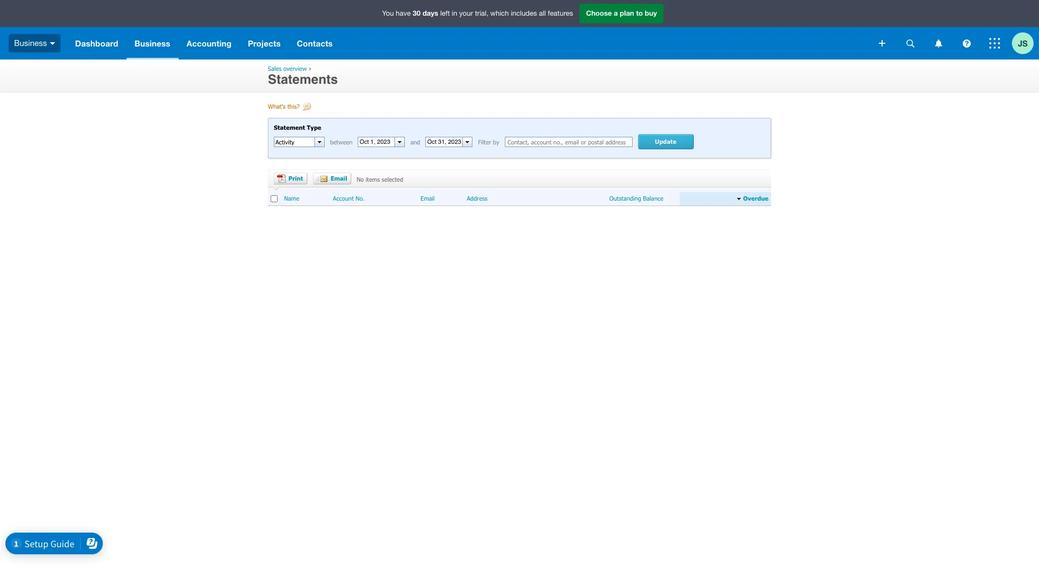 Task type: describe. For each thing, give the bounding box(es) containing it.
0 vertical spatial email link
[[313, 173, 351, 185]]

accounting
[[187, 38, 232, 48]]

business inside navigation
[[135, 38, 170, 48]]

name link
[[284, 195, 299, 203]]

email for the top email link
[[331, 175, 347, 182]]

choose a plan to buy
[[586, 9, 657, 17]]

2 horizontal spatial svg image
[[935, 39, 942, 47]]

what's
[[268, 103, 286, 110]]

overdue link
[[741, 195, 769, 203]]

js
[[1018, 38, 1028, 48]]

filter by
[[478, 139, 499, 146]]

svg image inside the business popup button
[[50, 42, 55, 45]]

selected
[[382, 176, 403, 183]]

navigation inside banner
[[67, 27, 871, 60]]

items
[[366, 176, 380, 183]]

1 horizontal spatial svg image
[[879, 40, 885, 47]]

a
[[614, 9, 618, 17]]

contacts
[[297, 38, 333, 48]]

which
[[490, 9, 509, 17]]

features
[[548, 9, 573, 17]]

overview
[[283, 65, 307, 72]]

dashboard link
[[67, 27, 126, 60]]

statements
[[268, 72, 338, 87]]

includes
[[511, 9, 537, 17]]

by
[[493, 139, 499, 146]]

Contact, account no., email or postal address text field
[[505, 137, 632, 147]]

account no.
[[333, 195, 365, 202]]

address
[[467, 195, 488, 202]]

choose
[[586, 9, 612, 17]]

left
[[440, 9, 450, 17]]

outstanding
[[609, 195, 641, 202]]

balance
[[643, 195, 663, 202]]

address link
[[467, 195, 488, 203]]

1 vertical spatial email link
[[421, 195, 435, 203]]

statement
[[274, 124, 305, 131]]

in
[[452, 9, 457, 17]]

›
[[309, 65, 311, 72]]

projects button
[[240, 27, 289, 60]]



Task type: vqa. For each thing, say whether or not it's contained in the screenshot.
middle customers
no



Task type: locate. For each thing, give the bounding box(es) containing it.
trial,
[[475, 9, 488, 17]]

no items selected
[[357, 176, 403, 183]]

email link left address link
[[421, 195, 435, 203]]

banner containing js
[[0, 0, 1039, 60]]

0 vertical spatial email
[[331, 175, 347, 182]]

1 horizontal spatial business
[[135, 38, 170, 48]]

type
[[307, 124, 321, 131]]

print link
[[273, 173, 307, 185]]

this?
[[287, 103, 300, 110]]

svg image
[[935, 39, 942, 47], [879, 40, 885, 47], [50, 42, 55, 45]]

email link up account
[[313, 173, 351, 185]]

account no. link
[[333, 195, 365, 203]]

filter
[[478, 139, 491, 146]]

accounting button
[[178, 27, 240, 60]]

you have 30 days left in your trial, which includes all features
[[382, 9, 573, 17]]

navigation
[[67, 27, 871, 60]]

navigation containing dashboard
[[67, 27, 871, 60]]

None checkbox
[[271, 195, 278, 202]]

2 business button from the left
[[126, 27, 178, 60]]

1 horizontal spatial email link
[[421, 195, 435, 203]]

1 horizontal spatial email
[[421, 195, 435, 202]]

email inside email link
[[331, 175, 347, 182]]

dashboard
[[75, 38, 118, 48]]

0 horizontal spatial email
[[331, 175, 347, 182]]

sales overview › statements
[[268, 65, 338, 87]]

all
[[539, 9, 546, 17]]

None text field
[[274, 138, 314, 147], [426, 138, 462, 147], [274, 138, 314, 147], [426, 138, 462, 147]]

no
[[357, 176, 364, 183]]

0 horizontal spatial business button
[[0, 27, 67, 60]]

2 horizontal spatial svg image
[[989, 38, 1000, 49]]

your
[[459, 9, 473, 17]]

1 horizontal spatial business button
[[126, 27, 178, 60]]

name
[[284, 195, 299, 202]]

update link
[[638, 134, 694, 150]]

business
[[14, 38, 47, 47], [135, 38, 170, 48]]

overdue
[[743, 195, 769, 202]]

what's this? link
[[268, 103, 313, 113]]

email left address
[[421, 195, 435, 202]]

email link
[[313, 173, 351, 185], [421, 195, 435, 203]]

plan
[[620, 9, 634, 17]]

to
[[636, 9, 643, 17]]

account
[[333, 195, 354, 202]]

banner
[[0, 0, 1039, 60]]

projects
[[248, 38, 281, 48]]

0 horizontal spatial svg image
[[50, 42, 55, 45]]

have
[[396, 9, 411, 17]]

buy
[[645, 9, 657, 17]]

and
[[410, 139, 420, 146]]

outstanding balance
[[609, 195, 663, 202]]

1 business button from the left
[[0, 27, 67, 60]]

between
[[330, 139, 353, 146]]

None text field
[[359, 138, 395, 147]]

outstanding balance link
[[609, 195, 663, 203]]

contacts button
[[289, 27, 341, 60]]

you
[[382, 9, 394, 17]]

update
[[655, 138, 677, 145]]

sales
[[268, 65, 281, 72]]

what's this?
[[268, 103, 300, 110]]

0 horizontal spatial email link
[[313, 173, 351, 185]]

email up account
[[331, 175, 347, 182]]

30
[[413, 9, 421, 17]]

1 vertical spatial email
[[421, 195, 435, 202]]

email for bottom email link
[[421, 195, 435, 202]]

no.
[[356, 195, 365, 202]]

sales overview link
[[268, 65, 307, 72]]

statement type
[[274, 124, 321, 131]]

email
[[331, 175, 347, 182], [421, 195, 435, 202]]

0 horizontal spatial business
[[14, 38, 47, 47]]

js button
[[1012, 27, 1039, 60]]

business button
[[0, 27, 67, 60], [126, 27, 178, 60]]

days
[[423, 9, 438, 17]]

print
[[288, 175, 303, 182]]

1 horizontal spatial svg image
[[963, 39, 971, 47]]

svg image
[[989, 38, 1000, 49], [906, 39, 914, 47], [963, 39, 971, 47]]

0 horizontal spatial svg image
[[906, 39, 914, 47]]



